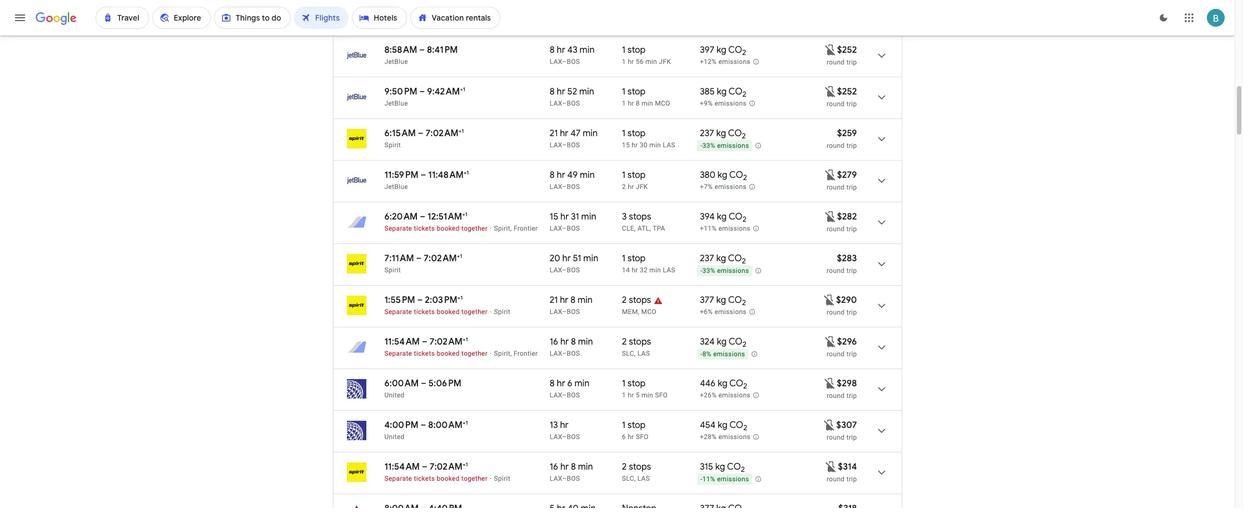 Task type: locate. For each thing, give the bounding box(es) containing it.
round for 454
[[827, 434, 845, 442]]

4 together from the top
[[462, 475, 488, 483]]

sfo inside 1 stop 1 hr 5 min sfo
[[655, 392, 668, 399]]

mco down 2 stops
[[642, 308, 657, 316]]

hr left 43 on the top left of page
[[557, 44, 566, 56]]

$259
[[837, 128, 857, 139]]

307 US dollars text field
[[837, 420, 857, 431]]

leaves los angeles international airport at 6:20 am on thursday, november 23 and arrives at boston logan international airport at 12:51 am on friday, november 24. element
[[385, 211, 468, 222]]

– down total duration 15 hr 31 min. element
[[563, 225, 567, 232]]

0 vertical spatial 8:41 pm
[[427, 3, 458, 14]]

446
[[700, 378, 716, 389]]

1 horizontal spatial sfo
[[655, 392, 668, 399]]

1 vertical spatial 11:54 am – 7:02 am + 1
[[385, 461, 468, 473]]

2 leaves los angeles international airport at 11:54 am on thursday, november 23 and arrives at boston logan international airport at 7:02 am on friday, november 24. element from the top
[[385, 461, 468, 473]]

7 lax from the top
[[550, 308, 563, 316]]

– right 1:55 pm
[[417, 295, 423, 306]]

lax up 20
[[550, 225, 563, 232]]

2 2 stops slc , las from the top
[[622, 462, 651, 483]]

kg up +28% emissions
[[718, 420, 728, 431]]

1 vertical spatial 11:54 am
[[385, 462, 420, 473]]

43
[[568, 44, 578, 56]]

co for layover (1 of 2) is a 1 hr layover at salt lake city international airport in salt lake city. layover (2 of 2) is a 6 hr 52 min layover at harry reid international airport in las vegas. element
[[727, 462, 741, 473]]

together
[[462, 225, 488, 232], [462, 308, 488, 316], [462, 350, 488, 358], [462, 475, 488, 483]]

1 total duration 16 hr 8 min. element from the top
[[550, 336, 622, 349]]

4 trip from the top
[[847, 184, 857, 191]]

co inside 397 kg co 2
[[729, 44, 743, 56]]

total duration 16 hr 8 min. element down 21 hr 8 min lax – bos
[[550, 336, 622, 349]]

0 vertical spatial jfk
[[659, 58, 671, 66]]

$252 for 385
[[837, 86, 857, 97]]

0 vertical spatial 237 kg co 2
[[700, 128, 746, 141]]

13
[[550, 420, 558, 431]]

0 horizontal spatial 15
[[550, 211, 559, 222]]

0 vertical spatial $252
[[837, 44, 857, 56]]

2 inside 324 kg co 2
[[743, 340, 747, 349]]

0 vertical spatial slc
[[622, 350, 634, 358]]

Departure time: 7:11 AM. text field
[[385, 253, 414, 264]]

3 round from the top
[[827, 142, 845, 150]]

1 stop flight. element for 8 hr 52 min
[[622, 86, 646, 99]]

kg for layover (1 of 1) is a 15 hr 30 min layover at harry reid international airport in las vegas. element
[[717, 128, 726, 139]]

kg for layover (1 of 1) is a 14 hr 32 min layover at harry reid international airport in las vegas. element
[[717, 253, 726, 264]]

7:02 am for departure time: 6:15 am. text field
[[426, 128, 459, 139]]

trip down 259 us dollars 'text box'
[[847, 142, 857, 150]]

9 bos from the top
[[567, 392, 580, 399]]

total duration 20 hr 51 min. element
[[550, 253, 622, 266]]

377 kg co 2
[[700, 295, 746, 308]]

stop for 13 hr
[[628, 420, 646, 431]]

leaves los angeles international airport at 11:54 am on thursday, november 23 and arrives at boston logan international airport at 7:02 am on friday, november 24. element
[[385, 336, 468, 348], [385, 461, 468, 473]]

0 vertical spatial 11:54 am
[[385, 336, 420, 348]]

$252 for 397
[[837, 44, 857, 56]]

21
[[550, 128, 558, 139], [550, 295, 558, 306]]

layover (1 of 3) is a 53 min layover at cleveland hopkins international airport in cleveland. layover (2 of 3) is a 1 hr 10 min layover at hartsfield-jackson atlanta international airport in atlanta. layover (3 of 3) is a 2 hr 49 min layover at tampa international airport in tampa. element
[[622, 224, 695, 233]]

4 separate tickets booked together. this trip includes tickets from multiple airlines. missed connections may be protected by kiwi.com.. element from the top
[[385, 475, 488, 483]]

co inside 377 kg co 2
[[728, 295, 742, 306]]

emissions down the 380 kg co 2
[[715, 183, 747, 191]]

3 2 stops flight. element from the top
[[622, 462, 651, 474]]

min
[[580, 44, 595, 56], [646, 58, 657, 66], [580, 86, 595, 97], [642, 100, 653, 107], [583, 128, 598, 139], [650, 141, 661, 149], [580, 170, 595, 181], [582, 211, 597, 222], [584, 253, 599, 264], [650, 266, 661, 274], [578, 295, 593, 306], [578, 336, 593, 348], [575, 378, 590, 389], [642, 392, 653, 399], [578, 462, 593, 473]]

– down total duration 21 hr 47 min. 'element'
[[563, 141, 567, 149]]

2 $252 from the top
[[837, 86, 857, 97]]

leaves los angeles international airport at 7:59 am on thursday, november 23 and arrives at boston logan international airport at 8:41 pm on thursday, november 23. element
[[385, 3, 458, 14]]

+ inside '11:59 pm – 11:48 am + 1'
[[464, 169, 467, 176]]

separate down departure time: 11:54 am. text field
[[385, 475, 412, 483]]

1 2 stops flight. element from the top
[[622, 295, 651, 308]]

1 vertical spatial $252
[[837, 86, 857, 97]]

3 round trip from the top
[[827, 184, 857, 191]]

1 vertical spatial jfk
[[636, 183, 648, 191]]

- down 324
[[701, 351, 703, 358]]

5 lax from the top
[[550, 225, 563, 232]]

stops up mem , mco
[[629, 295, 651, 306]]

8 trip from the top
[[847, 350, 857, 358]]

separate down 6:20 am
[[385, 225, 412, 232]]

stop inside 1 stop 14 hr 32 min las
[[628, 253, 646, 264]]

1 vertical spatial 237
[[700, 253, 715, 264]]

booked for 377
[[437, 308, 460, 316]]

0 vertical spatial leaves los angeles international airport at 11:54 am on thursday, november 23 and arrives at boston logan international airport at 7:02 am on friday, november 24. element
[[385, 336, 468, 348]]

2 1 stop flight. element from the top
[[622, 86, 646, 99]]

kg inside the 380 kg co 2
[[718, 170, 728, 181]]

0 vertical spatial 16 hr 8 min lax – bos
[[550, 336, 593, 358]]

co for layover (1 of 2) is a 10 hr 14 min overnight layover at memphis international airport in memphis. layover (2 of 2) is a 2 hr 10 min layover at orlando international airport in orlando. element
[[728, 295, 742, 306]]

1 11:54 am – 7:02 am + 1 from the top
[[385, 336, 468, 348]]

6 inside the 1 stop 6 hr sfo
[[622, 433, 626, 441]]

3 tickets from the top
[[414, 350, 435, 358]]

3 this price for this flight doesn't include overhead bin access. if you need a carry-on bag, use the bags filter to update prices. image from the top
[[824, 210, 837, 223]]

las up nonstop flight. element
[[638, 475, 650, 483]]

hr
[[557, 44, 566, 56], [628, 58, 634, 66], [557, 86, 566, 97], [628, 100, 634, 107], [560, 128, 569, 139], [632, 141, 638, 149], [557, 170, 566, 181], [628, 183, 634, 191], [561, 211, 569, 222], [563, 253, 571, 264], [632, 266, 638, 274], [560, 295, 569, 306], [561, 336, 569, 348], [557, 378, 566, 389], [628, 392, 634, 399], [560, 420, 569, 431], [628, 433, 634, 441], [561, 462, 569, 473]]

3 bos from the top
[[567, 141, 580, 149]]

8:00 am
[[428, 420, 463, 431]]

1 vertical spatial arrival time: 7:02 am on  friday, november 24. text field
[[430, 336, 468, 348]]

trip down $314
[[847, 476, 857, 483]]

round trip for 394
[[827, 225, 857, 233]]

sfo
[[655, 392, 668, 399], [636, 433, 649, 441]]

– right 7:11 am
[[416, 253, 422, 264]]

total duration 13 hr. element
[[550, 420, 622, 433]]

2 inside the 380 kg co 2
[[744, 173, 748, 183]]

co inside 315 kg co 2
[[727, 462, 741, 473]]

2 bos from the top
[[567, 100, 580, 107]]

co up -11% emissions
[[727, 462, 741, 473]]

1 vertical spatial flight details. leaves los angeles international airport at 11:54 am on thursday, november 23 and arrives at boston logan international airport at 7:02 am on friday, november 24. image
[[868, 459, 895, 486]]

2 flight details. leaves los angeles international airport at 11:54 am on thursday, november 23 and arrives at boston logan international airport at 7:02 am on friday, november 24. image from the top
[[868, 459, 895, 486]]

252 US dollars text field
[[837, 86, 857, 97]]

15 hr 31 min lax – bos
[[550, 211, 597, 232]]

6 inside 8 hr 6 min lax – bos
[[568, 378, 573, 389]]

283 US dollars text field
[[837, 253, 857, 264]]

8 round from the top
[[827, 350, 845, 358]]

3 separate tickets booked together. this trip includes tickets from multiple airlines. missed connections may be protected by kiwi.com.. element from the top
[[385, 350, 488, 358]]

2 vertical spatial arrival time: 7:02 am on  friday, november 24. text field
[[430, 461, 468, 473]]

kg inside 324 kg co 2
[[717, 336, 727, 348]]

kg for layover (1 of 1) is a 6 hr layover at san francisco international airport in san francisco. element at the right bottom
[[718, 420, 728, 431]]

1 1 stop flight. element from the top
[[622, 44, 646, 57]]

2 up 3
[[622, 183, 626, 191]]

1 16 hr 8 min lax – bos from the top
[[550, 336, 593, 358]]

1 slc from the top
[[622, 350, 634, 358]]

0 horizontal spatial jfk
[[636, 183, 648, 191]]

– inside 6:20 am – 12:51 am + 1
[[420, 211, 426, 222]]

2 up +9% emissions in the top right of the page
[[743, 90, 747, 99]]

11:54 am – 7:02 am + 1 up the leaves los angeles international airport at 8:00 am on thursday, november 23 and arrives at boston logan international airport at 4:40 pm on thursday, november 23. element
[[385, 461, 468, 473]]

3 together from the top
[[462, 350, 488, 358]]

1 stop flight. element down 5
[[622, 420, 646, 433]]

lax inside 21 hr 8 min lax – bos
[[550, 308, 563, 316]]

- for layover (1 of 1) is a 14 hr 32 min layover at harry reid international airport in las vegas. element
[[701, 267, 703, 275]]

0 vertical spatial sfo
[[655, 392, 668, 399]]

emissions down 315 kg co 2
[[717, 476, 749, 483]]

this price for this flight doesn't include overhead bin access. if you need a carry-on bag, use the bags filter to update prices. image for $252
[[824, 85, 837, 98]]

, inside layover (1 of 2) is a 10 hr 14 min overnight layover at memphis international airport in memphis. layover (2 of 2) is a 2 hr 10 min layover at orlando international airport in orlando. element
[[638, 308, 640, 316]]

hr down 20 hr 51 min lax – bos at the left
[[560, 295, 569, 306]]

min right 30
[[650, 141, 661, 149]]

1 stop flight. element for 8 hr 43 min
[[622, 44, 646, 57]]

0 vertical spatial mco
[[655, 100, 671, 107]]

trip for 324
[[847, 350, 857, 358]]

separate tickets booked together for 394
[[385, 225, 488, 232]]

layover (1 of 2) is a 10 hr 14 min overnight layover at memphis international airport in memphis. layover (2 of 2) is a 2 hr 10 min layover at orlando international airport in orlando. element
[[622, 308, 695, 316]]

+9% emissions
[[700, 100, 747, 107]]

15 inside 1 stop 15 hr 30 min las
[[622, 141, 630, 149]]

+7%
[[700, 183, 713, 191]]

0 vertical spatial 21
[[550, 128, 558, 139]]

1 vertical spatial 2 stops flight. element
[[622, 336, 651, 349]]

lax down total duration 8 hr 52 min. element
[[550, 100, 563, 107]]

Departure time: 8:00 AM. text field
[[385, 503, 419, 508]]

2 vertical spatial 2 stops flight. element
[[622, 462, 651, 474]]

layover (1 of 1) is a 14 hr 32 min layover at harry reid international airport in las vegas. element
[[622, 266, 695, 275]]

1 vertical spatial spirit, frontier
[[494, 350, 538, 358]]

this price for this flight doesn't include overhead bin access. if you need a carry-on bag, use the bags filter to update prices. image
[[824, 43, 837, 56], [823, 293, 836, 307], [824, 377, 837, 390], [823, 419, 837, 432], [825, 460, 838, 474]]

bos down 52 at top left
[[567, 100, 580, 107]]

6 lax from the top
[[550, 266, 563, 274]]

kg up -8% emissions
[[717, 336, 727, 348]]

sfo down 5
[[636, 433, 649, 441]]

2 16 from the top
[[550, 462, 558, 473]]

stop inside 1 stop 2 hr jfk
[[628, 170, 646, 181]]

237 for 21 hr 47 min
[[700, 128, 715, 139]]

1 16 from the top
[[550, 336, 558, 348]]

– inside 6:00 am – 5:06 pm united
[[421, 378, 427, 389]]

total duration 8 hr 6 min. element
[[550, 378, 622, 391]]

279 US dollars text field
[[837, 170, 857, 181]]

round trip down 252 us dollars text box
[[827, 58, 857, 66]]

237 kg co 2 down +9% emissions in the top right of the page
[[700, 128, 746, 141]]

bos inside 21 hr 47 min lax – bos
[[567, 141, 580, 149]]

1 stop flight. element up 14
[[622, 253, 646, 266]]

0 horizontal spatial sfo
[[636, 433, 649, 441]]

1 vertical spatial 16
[[550, 462, 558, 473]]

tickets
[[414, 225, 435, 232], [414, 308, 435, 316], [414, 350, 435, 358], [414, 475, 435, 483]]

+
[[460, 86, 463, 93], [459, 127, 462, 135], [464, 169, 467, 176], [462, 211, 465, 218], [457, 253, 460, 260], [458, 294, 461, 301], [463, 336, 466, 343], [463, 419, 466, 427], [463, 461, 466, 468]]

4 stop from the top
[[628, 170, 646, 181]]

52
[[568, 86, 577, 97]]

1 stop flight. element for 13 hr
[[622, 420, 646, 433]]

co inside the 380 kg co 2
[[730, 170, 744, 181]]

, for 315
[[634, 475, 636, 483]]

hr inside the 1 stop 6 hr sfo
[[628, 433, 634, 441]]

bos up total duration 8 hr 6 min. element
[[567, 350, 580, 358]]

2
[[743, 48, 747, 57], [743, 90, 747, 99], [742, 131, 746, 141], [744, 173, 748, 183], [622, 183, 626, 191], [743, 215, 747, 224], [742, 257, 746, 266], [622, 295, 627, 306], [742, 298, 746, 308], [622, 336, 627, 348], [743, 340, 747, 349], [744, 382, 748, 391], [744, 423, 748, 433], [622, 462, 627, 473], [741, 465, 745, 475]]

+ inside 6:20 am – 12:51 am + 1
[[462, 211, 465, 218]]

arrival time: 7:02 am on  friday, november 24. text field for 324
[[430, 336, 468, 348]]

change appearance image
[[1151, 4, 1177, 31]]

1 vertical spatial spirit,
[[494, 350, 512, 358]]

1 horizontal spatial jfk
[[659, 58, 671, 66]]

separate tickets booked together. this trip includes tickets from multiple airlines. missed connections may be protected by kiwi.com.. element for 394
[[385, 225, 488, 232]]

8 inside 1 stop 1 hr 8 min mco
[[636, 100, 640, 107]]

8
[[550, 44, 555, 56], [550, 86, 555, 97], [636, 100, 640, 107], [550, 170, 555, 181], [571, 295, 576, 306], [571, 336, 576, 348], [550, 378, 555, 389], [571, 462, 576, 473]]

kg inside the 446 kg co 2
[[718, 378, 728, 389]]

co inside the 446 kg co 2
[[730, 378, 744, 389]]

co for layover (1 of 1) is a 15 hr 30 min layover at harry reid international airport in las vegas. element
[[728, 128, 742, 139]]

kg up +6% emissions
[[717, 295, 726, 306]]

16 hr 8 min lax – bos
[[550, 336, 593, 358], [550, 462, 593, 483]]

1 inside 1 stop 14 hr 32 min las
[[622, 253, 626, 264]]

4 - from the top
[[701, 476, 703, 483]]

Departure time: 8:58 AM. text field
[[385, 44, 417, 56]]

min inside 15 hr 31 min lax – bos
[[582, 211, 597, 222]]

bos inside 20 hr 51 min lax – bos
[[567, 266, 580, 274]]

+6% emissions
[[700, 308, 747, 316]]

kg inside 397 kg co 2
[[717, 44, 727, 56]]

1 vertical spatial 33%
[[703, 267, 716, 275]]

6 1 stop flight. element from the top
[[622, 378, 646, 391]]

6 for hr
[[622, 433, 626, 441]]

total duration 15 hr 31 min. element
[[550, 211, 622, 224]]

leaves los angeles international airport at 9:50 pm on thursday, november 23 and arrives at boston logan international airport at 9:42 am on friday, november 24. element
[[385, 86, 466, 97]]

round trip for 377
[[827, 309, 857, 316]]

2 for layover (1 of 1) is a 2 hr layover at john f. kennedy international airport in new york. element
[[744, 173, 748, 183]]

1 -33% emissions from the top
[[701, 142, 749, 150]]

round for 324
[[827, 350, 845, 358]]

8:41 pm up the arrival time: 9:42 am on  friday, november 24. text box
[[427, 44, 458, 56]]

1 vertical spatial united
[[385, 433, 405, 441]]

16 hr 8 min lax – bos for 315
[[550, 462, 593, 483]]

2 up +11% emissions
[[743, 215, 747, 224]]

1 - from the top
[[701, 142, 703, 150]]

stop for 21 hr 47 min
[[628, 128, 646, 139]]

4 booked from the top
[[437, 475, 460, 483]]

2 slc from the top
[[622, 475, 634, 483]]

–
[[419, 3, 425, 14], [420, 44, 425, 56], [563, 58, 567, 66], [420, 86, 425, 97], [563, 100, 567, 107], [418, 128, 424, 139], [563, 141, 567, 149], [421, 170, 426, 181], [563, 183, 567, 191], [420, 211, 426, 222], [563, 225, 567, 232], [416, 253, 422, 264], [563, 266, 567, 274], [417, 295, 423, 306], [563, 308, 567, 316], [422, 336, 428, 348], [563, 350, 567, 358], [421, 378, 427, 389], [563, 392, 567, 399], [421, 420, 426, 431], [563, 433, 567, 441], [422, 462, 428, 473], [563, 475, 567, 483]]

3 stops from the top
[[629, 336, 651, 348]]

stops up "atl"
[[629, 211, 651, 222]]

0 vertical spatial 2 stops flight. element
[[622, 295, 651, 308]]

0 vertical spatial 11:54 am – 7:02 am + 1
[[385, 336, 468, 348]]

round trip down $298 on the right bottom of page
[[827, 392, 857, 400]]

1 vertical spatial arrival time: 8:41 pm. text field
[[427, 44, 458, 56]]

hr inside 8 hr 43 min lax – bos
[[557, 44, 566, 56]]

layover (1 of 1) is a 1 hr 8 min layover at orlando international airport in orlando. element
[[622, 99, 695, 108]]

1 this price for this flight doesn't include overhead bin access. if you need a carry-on bag, use the bags filter to update prices. image from the top
[[824, 85, 837, 98]]

$252
[[837, 44, 857, 56], [837, 86, 857, 97]]

separate tickets booked together for 315
[[385, 475, 488, 483]]

11:54 am
[[385, 336, 420, 348], [385, 462, 420, 473]]

round down 259 us dollars 'text box'
[[827, 142, 845, 150]]

bos down 31
[[567, 225, 580, 232]]

+ inside 4:00 pm – 8:00 am + 1
[[463, 419, 466, 427]]

+ for $296
[[463, 336, 466, 343]]

0 vertical spatial 237
[[700, 128, 715, 139]]

stop inside 1 stop 1 hr 8 min mco
[[628, 86, 646, 97]]

-
[[701, 142, 703, 150], [701, 267, 703, 275], [701, 351, 703, 358], [701, 476, 703, 483]]

2 stops slc , las down mem , mco
[[622, 336, 651, 358]]

0 vertical spatial spirit, frontier
[[494, 225, 538, 232]]

co up +9% emissions in the top right of the page
[[729, 86, 743, 97]]

237 for 20 hr 51 min
[[700, 253, 715, 264]]

2 for "layover (1 of 3) is a 53 min layover at cleveland hopkins international airport in cleveland. layover (2 of 3) is a 1 hr 10 min layover at hartsfield-jackson atlanta international airport in atlanta. layover (3 of 3) is a 2 hr 49 min layover at tampa international airport in tampa." element
[[743, 215, 747, 224]]

7 round from the top
[[827, 309, 845, 316]]

trip inside $259 round trip
[[847, 142, 857, 150]]

spirit
[[385, 141, 401, 149], [385, 266, 401, 274], [494, 308, 511, 316], [494, 475, 511, 483]]

47
[[571, 128, 581, 139]]

1 stop 1 hr 56 min jfk
[[622, 44, 671, 66]]

3 - from the top
[[701, 351, 703, 358]]

flight details. leaves los angeles international airport at 11:54 am on thursday, november 23 and arrives at boston logan international airport at 7:02 am on friday, november 24. image
[[868, 334, 895, 361], [868, 459, 895, 486]]

– inside 21 hr 8 min lax – bos
[[563, 308, 567, 316]]

Arrival time: 8:00 AM on  Friday, November 24. text field
[[428, 419, 468, 431]]

1 together from the top
[[462, 225, 488, 232]]

2 frontier from the top
[[514, 350, 538, 358]]

co for layover (1 of 1) is a 14 hr 32 min layover at harry reid international airport in las vegas. element
[[728, 253, 742, 264]]

296 US dollars text field
[[837, 336, 857, 348]]

9 trip from the top
[[847, 392, 857, 400]]

$314
[[838, 462, 857, 473]]

stop for 20 hr 51 min
[[628, 253, 646, 264]]

flight details. leaves los angeles international airport at 8:58 am on thursday, november 23 and arrives at boston logan international airport at 8:41 pm on thursday, november 23. image
[[868, 42, 895, 69]]

Arrival time: 2:03 PM on  Friday, November 24. text field
[[425, 294, 463, 306]]

8:41 pm inside 8:58 am – 8:41 pm jetblue
[[427, 44, 458, 56]]

1 33% from the top
[[703, 142, 716, 150]]

bos for total duration 8 hr 6 min. element
[[567, 392, 580, 399]]

1 vertical spatial 15
[[550, 211, 559, 222]]

+ inside '1:55 pm – 2:03 pm + 1'
[[458, 294, 461, 301]]

tickets down 6:20 am – 12:51 am + 1 at the left of page
[[414, 225, 435, 232]]

round down $279 on the top right
[[827, 184, 845, 191]]

2 round from the top
[[827, 100, 845, 108]]

1 vertical spatial leaves los angeles international airport at 11:54 am on thursday, november 23 and arrives at boston logan international airport at 7:02 am on friday, november 24. element
[[385, 461, 468, 473]]

1 vertical spatial 21
[[550, 295, 558, 306]]

co inside 454 kg co 2
[[730, 420, 744, 431]]

8:41 pm
[[427, 3, 458, 14], [427, 44, 458, 56]]

lax for total duration 8 hr 49 min. element
[[550, 183, 563, 191]]

hr left the 56
[[628, 58, 634, 66]]

8 inside 8 hr 52 min lax – bos
[[550, 86, 555, 97]]

lax up '13'
[[550, 392, 563, 399]]

bos inside 8 hr 43 min lax – bos
[[567, 58, 580, 66]]

jfk up 3 stops flight. "element"
[[636, 183, 648, 191]]

1 spirit, from the top
[[494, 225, 512, 232]]

1 vertical spatial mco
[[642, 308, 657, 316]]

round for 380
[[827, 184, 845, 191]]

10 bos from the top
[[567, 433, 580, 441]]

total duration 21 hr 8 min. element
[[550, 295, 622, 308]]

6 trip from the top
[[847, 267, 857, 275]]

0 vertical spatial spirit,
[[494, 225, 512, 232]]

total duration 16 hr 8 min. element
[[550, 336, 622, 349], [550, 462, 622, 474]]

1 united from the top
[[385, 392, 405, 399]]

2 stops flight. element
[[622, 295, 651, 308], [622, 336, 651, 349], [622, 462, 651, 474]]

9 lax from the top
[[550, 392, 563, 399]]

- down 315
[[701, 476, 703, 483]]

hr left 5
[[628, 392, 634, 399]]

kg
[[717, 44, 727, 56], [717, 86, 727, 97], [717, 128, 726, 139], [718, 170, 728, 181], [717, 211, 727, 222], [717, 253, 726, 264], [717, 295, 726, 306], [717, 336, 727, 348], [718, 378, 728, 389], [718, 420, 728, 431], [716, 462, 725, 473]]

2 spirit, from the top
[[494, 350, 512, 358]]

-33% emissions
[[701, 142, 749, 150], [701, 267, 749, 275]]

trip down 252 us dollars text box
[[847, 58, 857, 66]]

1 vertical spatial total duration 16 hr 8 min. element
[[550, 462, 622, 474]]

$283 round trip
[[827, 253, 857, 275]]

8 hr 49 min lax – bos
[[550, 170, 595, 191]]

round inside '$283 round trip'
[[827, 267, 845, 275]]

2 inside 1 stop 2 hr jfk
[[622, 183, 626, 191]]

380 kg co 2
[[700, 170, 748, 183]]

frontier for 15 hr 31 min
[[514, 225, 538, 232]]

Arrival time: 7:02 AM on  Friday, November 24. text field
[[426, 127, 464, 139], [430, 336, 468, 348], [430, 461, 468, 473]]

$298
[[837, 378, 857, 389]]

1 stop 2 hr jfk
[[622, 170, 648, 191]]

bos for total duration 8 hr 49 min. element
[[567, 183, 580, 191]]

jetblue down departure time: 11:59 pm. text field on the top left of the page
[[385, 183, 408, 191]]

237 down +9%
[[700, 128, 715, 139]]

min inside 8 hr 52 min lax – bos
[[580, 86, 595, 97]]

324
[[700, 336, 715, 348]]

1 inside 1 stop 15 hr 30 min las
[[622, 128, 626, 139]]

1 round trip from the top
[[827, 58, 857, 66]]

4 separate from the top
[[385, 475, 412, 483]]

4 tickets from the top
[[414, 475, 435, 483]]

5 round trip from the top
[[827, 309, 857, 316]]

trip down $282
[[847, 225, 857, 233]]

tickets down 11:54 am text box
[[414, 350, 435, 358]]

385
[[700, 86, 715, 97]]

separate tickets booked together. this trip includes tickets from multiple airlines. missed connections may be protected by kiwi.com.. element
[[385, 225, 488, 232], [385, 308, 488, 316], [385, 350, 488, 358], [385, 475, 488, 483]]

emissions down 377 kg co 2
[[715, 308, 747, 316]]

las inside 1 stop 14 hr 32 min las
[[663, 266, 676, 274]]

trip down 252 us dollars text field on the right top of the page
[[847, 100, 857, 108]]

8 left 49
[[550, 170, 555, 181]]

2 stops flight. element for 324
[[622, 336, 651, 349]]

bos inside 15 hr 31 min lax – bos
[[567, 225, 580, 232]]

flight details. leaves los angeles international airport at 9:50 pm on thursday, november 23 and arrives at boston logan international airport at 9:42 am on friday, november 24. image
[[868, 84, 895, 111]]

$259 round trip
[[827, 128, 857, 150]]

min inside 1 stop 1 hr 56 min jfk
[[646, 58, 657, 66]]

2 up -8% emissions
[[743, 340, 747, 349]]

1 lax from the top
[[550, 58, 563, 66]]

arrival time: 8:41 pm. text field for 8:58 am
[[427, 44, 458, 56]]

stop up layover (1 of 1) is a 1 hr 8 min layover at orlando international airport in orlando. element
[[628, 86, 646, 97]]

emissions down the 446 kg co 2
[[719, 392, 751, 399]]

1 inside 6:20 am – 12:51 am + 1
[[465, 211, 468, 218]]

las
[[663, 141, 676, 149], [663, 266, 676, 274], [638, 350, 650, 358], [638, 475, 650, 483]]

15 left 31
[[550, 211, 559, 222]]

1 vertical spatial 8:41 pm
[[427, 44, 458, 56]]

lax inside 20 hr 51 min lax – bos
[[550, 266, 563, 274]]

round down 307 us dollars text box
[[827, 434, 845, 442]]

, for 324
[[634, 350, 636, 358]]

1 frontier from the top
[[514, 225, 538, 232]]

0 vertical spatial 15
[[622, 141, 630, 149]]

5 stop from the top
[[628, 253, 646, 264]]

0 vertical spatial arrival time: 8:41 pm. text field
[[427, 3, 458, 14]]

3 lax from the top
[[550, 141, 563, 149]]

kg up -11% emissions
[[716, 462, 725, 473]]

9:50 pm – 9:42 am + 1
[[385, 86, 466, 97]]

33%
[[703, 142, 716, 150], [703, 267, 716, 275]]

co inside 394 kg co 2
[[729, 211, 743, 222]]

bos for total duration 16 hr 8 min. element corresponding to 324
[[567, 350, 580, 358]]

0 vertical spatial 33%
[[703, 142, 716, 150]]

co for layover (1 of 1) is a 1 hr 56 min layover at john f. kennedy international airport in new york. element
[[729, 44, 743, 56]]

1 inside 7:11 am – 7:02 am + 1
[[460, 253, 462, 260]]

11:54 am – 7:02 am + 1 for 324
[[385, 336, 468, 348]]

21 inside 21 hr 47 min lax – bos
[[550, 128, 558, 139]]

2 for layover (1 of 2) is a 10 hr 14 min overnight layover at memphis international airport in memphis. layover (2 of 2) is a 2 hr 10 min layover at orlando international airport in orlando. element
[[742, 298, 746, 308]]

kg inside 385 kg co 2
[[717, 86, 727, 97]]

1 11:54 am from the top
[[385, 336, 420, 348]]

2 booked from the top
[[437, 308, 460, 316]]

stop for 8 hr 43 min
[[628, 44, 646, 56]]

0 horizontal spatial 6
[[568, 378, 573, 389]]

1 separate tickets booked together. this trip includes tickets from multiple airlines. missed connections may be protected by kiwi.com.. element from the top
[[385, 225, 488, 232]]

spirit, frontier for 15 hr 31 min
[[494, 225, 538, 232]]

bos inside "13 hr lax – bos"
[[567, 433, 580, 441]]

2 inside 394 kg co 2
[[743, 215, 747, 224]]

1
[[622, 44, 626, 56], [622, 58, 626, 66], [463, 86, 466, 93], [622, 86, 626, 97], [622, 100, 626, 107], [462, 127, 464, 135], [622, 128, 626, 139], [467, 169, 469, 176], [622, 170, 626, 181], [465, 211, 468, 218], [460, 253, 462, 260], [622, 253, 626, 264], [461, 294, 463, 301], [466, 336, 468, 343], [622, 378, 626, 389], [622, 392, 626, 399], [466, 419, 468, 427], [622, 420, 626, 431], [466, 461, 468, 468]]

emissions up the 380 kg co 2
[[717, 142, 749, 150]]

las up 1 stop 1 hr 5 min sfo
[[638, 350, 650, 358]]

1 jetblue from the top
[[385, 16, 408, 24]]

round trip
[[827, 58, 857, 66], [827, 100, 857, 108], [827, 184, 857, 191], [827, 225, 857, 233], [827, 309, 857, 316], [827, 350, 857, 358], [827, 392, 857, 400], [827, 434, 857, 442], [827, 476, 857, 483]]

1 vertical spatial 237 kg co 2
[[700, 253, 746, 266]]

6 stop from the top
[[628, 378, 646, 389]]

+12% emissions
[[700, 58, 751, 66]]

1 vertical spatial 16 hr 8 min lax – bos
[[550, 462, 593, 483]]

separate
[[385, 225, 412, 232], [385, 308, 412, 316], [385, 350, 412, 358], [385, 475, 412, 483]]

2 separate tickets booked together. this trip includes tickets from multiple airlines. missed connections may be protected by kiwi.com.. element from the top
[[385, 308, 488, 316]]

– down total duration 8 hr 6 min. element
[[563, 392, 567, 399]]

together for 324
[[462, 350, 488, 358]]

1 bos from the top
[[567, 58, 580, 66]]

+9%
[[700, 100, 713, 107]]

8:58 am – 8:41 pm jetblue
[[385, 44, 458, 66]]

jfk
[[659, 58, 671, 66], [636, 183, 648, 191]]

1 vertical spatial slc
[[622, 475, 634, 483]]

kg for "layover (1 of 3) is a 53 min layover at cleveland hopkins international airport in cleveland. layover (2 of 3) is a 1 hr 10 min layover at hartsfield-jackson atlanta international airport in atlanta. layover (3 of 3) is a 2 hr 49 min layover at tampa international airport in tampa." element
[[717, 211, 727, 222]]

2 stop from the top
[[628, 86, 646, 97]]

2 11:54 am – 7:02 am + 1 from the top
[[385, 461, 468, 473]]

trip down $298 on the right bottom of page
[[847, 392, 857, 400]]

7 stop from the top
[[628, 420, 646, 431]]

hr left 47
[[560, 128, 569, 139]]

stop up 30
[[628, 128, 646, 139]]

co up +6% emissions
[[728, 295, 742, 306]]

9 round trip from the top
[[827, 476, 857, 483]]

– up "total duration 5 hr 40 min." element
[[563, 475, 567, 483]]

8 inside 8 hr 6 min lax – bos
[[550, 378, 555, 389]]

2 separate tickets booked together from the top
[[385, 308, 488, 316]]

arrival time: 7:02 am on  friday, november 24. text field up arrival time: 4:40 pm. "text box"
[[430, 461, 468, 473]]

spirit, frontier
[[494, 225, 538, 232], [494, 350, 538, 358]]

Arrival time: 8:41 PM. text field
[[427, 3, 458, 14], [427, 44, 458, 56]]

2 stops slc , las up nonstop flight. element
[[622, 462, 651, 483]]

-11% emissions
[[701, 476, 749, 483]]

5 1 stop flight. element from the top
[[622, 253, 646, 266]]

11:59 pm
[[385, 170, 419, 181]]

1 vertical spatial -33% emissions
[[701, 267, 749, 275]]

co for layover (1 of 1) is a 6 hr layover at san francisco international airport in san francisco. element at the right bottom
[[730, 420, 744, 431]]

slc for 315
[[622, 475, 634, 483]]

8 lax from the top
[[550, 350, 563, 358]]

total duration 8 hr 52 min. element
[[550, 86, 622, 99]]

hr left 32 on the bottom of the page
[[632, 266, 638, 274]]

1 237 kg co 2 from the top
[[700, 128, 746, 141]]

1 round from the top
[[827, 58, 845, 66]]

1 vertical spatial sfo
[[636, 433, 649, 441]]

6 round from the top
[[827, 267, 845, 275]]

hr down "13 hr lax – bos"
[[561, 462, 569, 473]]

21 left 47
[[550, 128, 558, 139]]

2 separate from the top
[[385, 308, 412, 316]]

7:02 am
[[426, 128, 459, 139], [424, 253, 457, 264], [430, 336, 463, 348], [430, 462, 463, 473]]

1 stop 15 hr 30 min las
[[622, 128, 676, 149]]

3 booked from the top
[[437, 350, 460, 358]]

lax inside 8 hr 52 min lax – bos
[[550, 100, 563, 107]]

1 horizontal spatial 15
[[622, 141, 630, 149]]

+ inside 9:50 pm – 9:42 am + 1
[[460, 86, 463, 93]]

layover (1 of 1) is a 1 hr 56 min layover at john f. kennedy international airport in new york. element
[[622, 57, 695, 66]]

0 vertical spatial 2 stops slc , las
[[622, 336, 651, 358]]

8 up 1 stop 15 hr 30 min las
[[636, 100, 640, 107]]

stop
[[628, 44, 646, 56], [628, 86, 646, 97], [628, 128, 646, 139], [628, 170, 646, 181], [628, 253, 646, 264], [628, 378, 646, 389], [628, 420, 646, 431]]

kg inside 394 kg co 2
[[717, 211, 727, 222]]

tickets for 377
[[414, 308, 435, 316]]

round trip down 307 us dollars text box
[[827, 434, 857, 442]]

1 vertical spatial frontier
[[514, 350, 538, 358]]

slc up 1 stop 1 hr 5 min sfo
[[622, 350, 634, 358]]

2 together from the top
[[462, 308, 488, 316]]

kg down +9% emissions in the top right of the page
[[717, 128, 726, 139]]

298 US dollars text field
[[837, 378, 857, 389]]

237
[[700, 128, 715, 139], [700, 253, 715, 264]]

mco
[[655, 100, 671, 107], [642, 308, 657, 316]]

lax for total duration 15 hr 31 min. element
[[550, 225, 563, 232]]

4 bos from the top
[[567, 183, 580, 191]]

kg for layover (1 of 1) is a 1 hr 56 min layover at john f. kennedy international airport in new york. element
[[717, 44, 727, 56]]

hr inside 1 stop 1 hr 8 min mco
[[628, 100, 634, 107]]

0 vertical spatial arrival time: 7:02 am on  friday, november 24. text field
[[426, 127, 464, 139]]

8 inside 21 hr 8 min lax – bos
[[571, 295, 576, 306]]

1 inside the 1 stop 6 hr sfo
[[622, 420, 626, 431]]

2 for layover (1 of 2) is a 6 hr 40 min layover at salt lake city international airport in salt lake city. layover (2 of 2) is a 1 hr 6 min layover at harry reid international airport in las vegas. 'element'
[[743, 340, 747, 349]]

round trip down $279 on the top right
[[827, 184, 857, 191]]

kg inside 377 kg co 2
[[717, 295, 726, 306]]

co up the '+7% emissions'
[[730, 170, 744, 181]]

10 round from the top
[[827, 434, 845, 442]]

booked for 315
[[437, 475, 460, 483]]

8 inside 8 hr 43 min lax – bos
[[550, 44, 555, 56]]

$290
[[836, 295, 857, 306]]

kg for layover (1 of 2) is a 10 hr 14 min overnight layover at memphis international airport in memphis. layover (2 of 2) is a 2 hr 10 min layover at orlando international airport in orlando. element
[[717, 295, 726, 306]]

6 bos from the top
[[567, 266, 580, 274]]

Departure time: 9:50 PM. text field
[[385, 86, 418, 97]]

round trip for 397
[[827, 58, 857, 66]]

8:41 pm inside "7:59 am – 8:41 pm jetblue"
[[427, 3, 458, 14]]

separate tickets booked together. this trip includes tickets from multiple airlines. missed connections may be protected by kiwi.com.. element for 324
[[385, 350, 488, 358]]

2 -33% emissions from the top
[[701, 267, 749, 275]]

2 lax from the top
[[550, 100, 563, 107]]

total duration 8 hr 49 min. element
[[550, 170, 622, 182]]

leaves los angeles international airport at 6:15 am on thursday, november 23 and arrives at boston logan international airport at 7:02 am on friday, november 24. element
[[385, 127, 464, 139]]

leaves los angeles international airport at 11:54 am on thursday, november 23 and arrives at boston logan international airport at 7:02 am on friday, november 24. element for 315
[[385, 461, 468, 473]]

Arrival time: 11:48 AM on  Friday, November 24. text field
[[428, 169, 469, 181]]

7:02 am for 11:54 am text box
[[430, 336, 463, 348]]

min inside 8 hr 43 min lax – bos
[[580, 44, 595, 56]]

leaves los angeles international airport at 4:00 pm on thursday, november 23 and arrives at boston logan international airport at 8:00 am on friday, november 24. element
[[385, 419, 468, 431]]

385 kg co 2
[[700, 86, 747, 99]]

2 16 hr 8 min lax – bos from the top
[[550, 462, 593, 483]]

$283
[[837, 253, 857, 264]]

separate tickets booked together up 5:06 pm
[[385, 350, 488, 358]]

30
[[640, 141, 648, 149]]

1 horizontal spatial 6
[[622, 433, 626, 441]]

2 - from the top
[[701, 267, 703, 275]]

lax inside 21 hr 47 min lax – bos
[[550, 141, 563, 149]]

0 vertical spatial flight details. leaves los angeles international airport at 11:54 am on thursday, november 23 and arrives at boston logan international airport at 7:02 am on friday, november 24. image
[[868, 334, 895, 361]]

0 vertical spatial frontier
[[514, 225, 538, 232]]

2 inside 377 kg co 2
[[742, 298, 746, 308]]

2 trip from the top
[[847, 100, 857, 108]]

tickets down '1:55 pm – 2:03 pm + 1' on the bottom of page
[[414, 308, 435, 316]]

+ for $279
[[464, 169, 467, 176]]

237 kg co 2 down +11% emissions
[[700, 253, 746, 266]]

– right departure time: 6:15 am. text field
[[418, 128, 424, 139]]

6
[[568, 378, 573, 389], [622, 433, 626, 441]]

booked for 324
[[437, 350, 460, 358]]

2 inside 315 kg co 2
[[741, 465, 745, 475]]

kg up +12% emissions
[[717, 44, 727, 56]]

4 lax from the top
[[550, 183, 563, 191]]

2 total duration 16 hr 8 min. element from the top
[[550, 462, 622, 474]]

9 round from the top
[[827, 392, 845, 400]]

booked for 394
[[437, 225, 460, 232]]

0 vertical spatial 16
[[550, 336, 558, 348]]

7:02 am for departure time: 11:54 am. text field
[[430, 462, 463, 473]]

lax for total duration 8 hr 43 min. element
[[550, 58, 563, 66]]

1 spirit, frontier from the top
[[494, 225, 538, 232]]

0 vertical spatial total duration 16 hr 8 min. element
[[550, 336, 622, 349]]

8:58 am
[[385, 44, 417, 56]]

5:06 pm
[[429, 378, 462, 389]]

21 for 21 hr 47 min
[[550, 128, 558, 139]]

3 trip from the top
[[847, 142, 857, 150]]

stop inside 1 stop 1 hr 56 min jfk
[[628, 44, 646, 56]]

min right 31
[[582, 211, 597, 222]]

1 vertical spatial 6
[[622, 433, 626, 441]]

0 vertical spatial -33% emissions
[[701, 142, 749, 150]]

11:54 am – 7:02 am + 1
[[385, 336, 468, 348], [385, 461, 468, 473]]

las right 32 on the bottom of the page
[[663, 266, 676, 274]]

total duration 16 hr 8 min. element for 324
[[550, 336, 622, 349]]

1 vertical spatial 2 stops slc , las
[[622, 462, 651, 483]]

1 stop flight. element for 8 hr 6 min
[[622, 378, 646, 391]]

11%
[[703, 476, 716, 483]]

2 237 from the top
[[700, 253, 715, 264]]

layover (1 of 2) is a 1 hr layover at salt lake city international airport in salt lake city. layover (2 of 2) is a 6 hr 52 min layover at harry reid international airport in las vegas. element
[[622, 474, 695, 483]]

6:15 am – 7:02 am + 1
[[385, 127, 464, 139]]

+28% emissions
[[700, 433, 751, 441]]

21 inside 21 hr 8 min lax – bos
[[550, 295, 558, 306]]

237 kg co 2
[[700, 128, 746, 141], [700, 253, 746, 266]]

min inside 1 stop 1 hr 5 min sfo
[[642, 392, 653, 399]]

9:42 am
[[427, 86, 460, 97]]

total duration 8 hr 43 min. element
[[550, 44, 622, 57]]

1 stop flight. element up 30
[[622, 128, 646, 141]]

stop inside 1 stop 15 hr 30 min las
[[628, 128, 646, 139]]

min right 47
[[583, 128, 598, 139]]

bos for total duration 8 hr 52 min. element
[[567, 100, 580, 107]]

this price for this flight doesn't include overhead bin access. if you need a carry-on bag, use the bags filter to update prices. image
[[824, 85, 837, 98], [824, 168, 837, 182], [824, 210, 837, 223], [824, 335, 837, 348]]

1 stop flight. element
[[622, 44, 646, 57], [622, 86, 646, 99], [622, 128, 646, 141], [622, 170, 646, 182], [622, 253, 646, 266], [622, 378, 646, 391], [622, 420, 646, 433]]

- for layover (1 of 2) is a 6 hr 40 min layover at salt lake city international airport in salt lake city. layover (2 of 2) is a 1 hr 6 min layover at harry reid international airport in las vegas. 'element'
[[701, 351, 703, 358]]

3 separate from the top
[[385, 350, 412, 358]]

this price for this flight doesn't include overhead bin access. if you need a carry-on bag, use the bags filter to update prices. image down 252 us dollars text box
[[824, 85, 837, 98]]

united down 6:00 am
[[385, 392, 405, 399]]

0 vertical spatial 6
[[568, 378, 573, 389]]

jetblue inside "7:59 am – 8:41 pm jetblue"
[[385, 16, 408, 24]]

12:51 am
[[428, 211, 462, 222]]

arrival time: 7:02 am on  friday, november 24. text field for 315
[[430, 461, 468, 473]]

0 vertical spatial united
[[385, 392, 405, 399]]

2 for layover (1 of 1) is a 15 hr 30 min layover at harry reid international airport in las vegas. element
[[742, 131, 746, 141]]

bos down 43 on the top left of page
[[567, 58, 580, 66]]

16 hr 8 min lax – bos up "total duration 5 hr 40 min." element
[[550, 462, 593, 483]]

4 1 stop flight. element from the top
[[622, 170, 646, 182]]

trip down "$296" text box
[[847, 350, 857, 358]]

2 this price for this flight doesn't include overhead bin access. if you need a carry-on bag, use the bags filter to update prices. image from the top
[[824, 168, 837, 182]]



Task type: describe. For each thing, give the bounding box(es) containing it.
4:00 pm
[[385, 420, 419, 431]]

5
[[636, 392, 640, 399]]

2 up mem
[[622, 295, 627, 306]]

Departure time: 6:20 AM. text field
[[385, 211, 418, 222]]

main menu image
[[13, 11, 27, 24]]

co for layover (1 of 1) is a 2 hr layover at john f. kennedy international airport in new york. element
[[730, 170, 744, 181]]

total duration 21 hr 47 min. element
[[550, 128, 622, 141]]

446 kg co 2
[[700, 378, 748, 391]]

atl
[[638, 225, 650, 232]]

layover (1 of 1) is a 1 hr 5 min layover at san francisco international airport in san francisco. element
[[622, 391, 695, 400]]

+26% emissions
[[700, 392, 751, 399]]

3 stops flight. element
[[622, 211, 651, 224]]

stops for 324
[[629, 336, 651, 348]]

394
[[700, 211, 715, 222]]

separate tickets booked together. this trip includes tickets from multiple airlines. missed connections may be protected by kiwi.com.. element for 315
[[385, 475, 488, 483]]

+ for $282
[[462, 211, 465, 218]]

min down 21 hr 8 min lax – bos
[[578, 336, 593, 348]]

jetblue inside 8:58 am – 8:41 pm jetblue
[[385, 58, 408, 66]]

min inside 1 stop 1 hr 8 min mco
[[642, 100, 653, 107]]

separate tickets booked together for 324
[[385, 350, 488, 358]]

las inside 1 stop 15 hr 30 min las
[[663, 141, 676, 149]]

21 for 21 hr 8 min
[[550, 295, 558, 306]]

11:48 am
[[428, 170, 464, 181]]

kg for layover (1 of 2) is a 6 hr 40 min layover at salt lake city international airport in salt lake city. layover (2 of 2) is a 1 hr 6 min layover at harry reid international airport in las vegas. 'element'
[[717, 336, 727, 348]]

6:20 am – 12:51 am + 1
[[385, 211, 468, 222]]

hr inside 15 hr 31 min lax – bos
[[561, 211, 569, 222]]

together for 315
[[462, 475, 488, 483]]

leaves los angeles international airport at 11:59 pm on thursday, november 23 and arrives at boston logan international airport at 11:48 am on friday, november 24. element
[[385, 169, 469, 181]]

kg for layover (1 of 1) is a 2 hr layover at john f. kennedy international airport in new york. element
[[718, 170, 728, 181]]

this price for this flight doesn't include overhead bin access. if you need a carry-on bag, use the bags filter to update prices. image for $314
[[825, 460, 838, 474]]

layover (1 of 2) is a 6 hr 40 min layover at salt lake city international airport in salt lake city. layover (2 of 2) is a 1 hr 6 min layover at harry reid international airport in las vegas. element
[[622, 349, 695, 358]]

flight details. leaves los angeles international airport at 6:00 am on thursday, november 23 and arrives at boston logan international airport at 5:06 pm on thursday, november 23. image
[[868, 376, 895, 403]]

trip inside '$283 round trip'
[[847, 267, 857, 275]]

emissions up 377 kg co 2
[[717, 267, 749, 275]]

8:41 pm for 8:58 am
[[427, 44, 458, 56]]

16 for 324
[[550, 336, 558, 348]]

290 US dollars text field
[[836, 295, 857, 306]]

leaves los angeles international airport at 1:55 pm on thursday, november 23 and arrives at boston logan international airport at 2:03 pm on friday, november 24. element
[[385, 294, 463, 306]]

– inside '1:55 pm – 2:03 pm + 1'
[[417, 295, 423, 306]]

324 kg co 2
[[700, 336, 747, 349]]

1 inside 6:15 am – 7:02 am + 1
[[462, 127, 464, 135]]

+11% emissions
[[700, 225, 751, 233]]

– inside 20 hr 51 min lax – bos
[[563, 266, 567, 274]]

3 jetblue from the top
[[385, 100, 408, 107]]

– inside "7:59 am – 8:41 pm jetblue"
[[419, 3, 425, 14]]

Departure time: 11:59 PM. text field
[[385, 170, 419, 181]]

20 hr 51 min lax – bos
[[550, 253, 599, 274]]

hr inside 8 hr 52 min lax – bos
[[557, 86, 566, 97]]

– inside 21 hr 47 min lax – bos
[[563, 141, 567, 149]]

leaves los angeles international airport at 8:58 am on thursday, november 23 and arrives at boston logan international airport at 8:41 pm on thursday, november 23. element
[[385, 44, 458, 56]]

– inside "13 hr lax – bos"
[[563, 433, 567, 441]]

+ inside 7:11 am – 7:02 am + 1
[[457, 253, 460, 260]]

flight details. leaves los angeles international airport at 4:00 pm on thursday, november 23 and arrives at boston logan international airport at 8:00 am on friday, november 24. image
[[868, 418, 895, 444]]

layover (1 of 1) is a 15 hr 30 min layover at harry reid international airport in las vegas. element
[[622, 141, 695, 150]]

– inside 15 hr 31 min lax – bos
[[563, 225, 567, 232]]

hr down 21 hr 8 min lax – bos
[[561, 336, 569, 348]]

11:54 am for 315
[[385, 462, 420, 473]]

– inside 6:15 am – 7:02 am + 1
[[418, 128, 424, 139]]

hr inside 8 hr 6 min lax – bos
[[557, 378, 566, 389]]

+ for $252
[[460, 86, 463, 93]]

2 stops
[[622, 295, 651, 306]]

– right departure time: 11:54 am. text field
[[422, 462, 428, 473]]

8 hr 6 min lax – bos
[[550, 378, 590, 399]]

9:50 pm
[[385, 86, 418, 97]]

+26%
[[700, 392, 717, 399]]

trip for 315
[[847, 476, 857, 483]]

min inside 1 stop 15 hr 30 min las
[[650, 141, 661, 149]]

Departure time: 4:00 PM. text field
[[385, 420, 419, 431]]

– inside 7:11 am – 7:02 am + 1
[[416, 253, 422, 264]]

min inside 8 hr 49 min lax – bos
[[580, 170, 595, 181]]

Departure time: 11:54 AM. text field
[[385, 336, 420, 348]]

tpa
[[653, 225, 666, 232]]

8 down 21 hr 8 min lax – bos
[[571, 336, 576, 348]]

1 inside '11:59 pm – 11:48 am + 1'
[[467, 169, 469, 176]]

1 inside '1:55 pm – 2:03 pm + 1'
[[461, 294, 463, 301]]

314 US dollars text field
[[838, 462, 857, 473]]

2 down mem
[[622, 336, 627, 348]]

+11%
[[700, 225, 717, 233]]

– inside 4:00 pm – 8:00 am + 1
[[421, 420, 426, 431]]

2 stops flight. element for 315
[[622, 462, 651, 474]]

394 kg co 2
[[700, 211, 747, 224]]

$296
[[837, 336, 857, 348]]

6 for min
[[568, 378, 573, 389]]

min inside 8 hr 6 min lax – bos
[[575, 378, 590, 389]]

8 inside 8 hr 49 min lax – bos
[[550, 170, 555, 181]]

Departure time: 6:15 AM. text field
[[385, 128, 416, 139]]

315 kg co 2
[[700, 462, 745, 475]]

nonstop flight. element
[[622, 503, 657, 508]]

lax for total duration 8 hr 52 min. element
[[550, 100, 563, 107]]

1 stop 14 hr 32 min las
[[622, 253, 676, 274]]

– inside 8:58 am – 8:41 pm jetblue
[[420, 44, 425, 56]]

hr inside 21 hr 47 min lax – bos
[[560, 128, 569, 139]]

round for 377
[[827, 309, 845, 316]]

2 for layover (1 of 1) is a 14 hr 32 min layover at harry reid international airport in las vegas. element
[[742, 257, 746, 266]]

49
[[568, 170, 578, 181]]

flight details. leaves los angeles international airport at 11:54 am on thursday, november 23 and arrives at boston logan international airport at 7:02 am on friday, november 24. image for $296
[[868, 334, 895, 361]]

emissions down 385 kg co 2
[[715, 100, 747, 107]]

tickets for 394
[[414, 225, 435, 232]]

16 for 315
[[550, 462, 558, 473]]

1 inside 1 stop 2 hr jfk
[[622, 170, 626, 181]]

hr inside 1 stop 14 hr 32 min las
[[632, 266, 638, 274]]

7:59 am – 8:41 pm jetblue
[[385, 3, 458, 24]]

mco inside layover (1 of 2) is a 10 hr 14 min overnight layover at memphis international airport in memphis. layover (2 of 2) is a 2 hr 10 min layover at orlando international airport in orlando. element
[[642, 308, 657, 316]]

trip for 380
[[847, 184, 857, 191]]

2 stops from the top
[[629, 295, 651, 306]]

leaves los angeles international airport at 6:00 am on thursday, november 23 and arrives at boston logan international airport at 5:06 pm on thursday, november 23. element
[[385, 378, 462, 389]]

this price for this flight doesn't include overhead bin access. if you need a carry-on bag, use the bags filter to update prices. image for $279
[[824, 168, 837, 182]]

3 stops cle , atl , tpa
[[622, 211, 666, 232]]

$282
[[837, 211, 857, 222]]

round for 397
[[827, 58, 845, 66]]

sfo inside the 1 stop 6 hr sfo
[[636, 433, 649, 441]]

8 hr 43 min lax – bos
[[550, 44, 595, 66]]

21 hr 8 min lax – bos
[[550, 295, 593, 316]]

round for 385
[[827, 100, 845, 108]]

tickets for 315
[[414, 475, 435, 483]]

259 US dollars text field
[[837, 128, 857, 139]]

, for 394
[[635, 225, 636, 232]]

7:11 am
[[385, 253, 414, 264]]

emissions down 394 kg co 2
[[719, 225, 751, 233]]

hr inside 1 stop 15 hr 30 min las
[[632, 141, 638, 149]]

+28%
[[700, 433, 717, 441]]

2 for layover (1 of 1) is a 6 hr layover at san francisco international airport in san francisco. element at the right bottom
[[744, 423, 748, 433]]

total duration 16 hr 8 min. element for 315
[[550, 462, 622, 474]]

14
[[622, 266, 630, 274]]

– right 11:54 am text box
[[422, 336, 428, 348]]

this price for this flight doesn't include overhead bin access. if you need a carry-on bag, use the bags filter to update prices. image for $296
[[824, 335, 837, 348]]

31
[[571, 211, 579, 222]]

trip for 446
[[847, 392, 857, 400]]

min inside 21 hr 47 min lax – bos
[[583, 128, 598, 139]]

Departure time: 7:59 AM. text field
[[385, 3, 417, 14]]

round for 394
[[827, 225, 845, 233]]

1 stop 1 hr 8 min mco
[[622, 86, 671, 107]]

Arrival time: 4:40 PM. text field
[[429, 503, 462, 508]]

leaves los angeles international airport at 7:11 am on thursday, november 23 and arrives at boston logan international airport at 7:02 am on friday, november 24. element
[[385, 253, 462, 264]]

hr inside 21 hr 8 min lax – bos
[[560, 295, 569, 306]]

flight details. leaves los angeles international airport at 7:11 am on thursday, november 23 and arrives at boston logan international airport at 7:02 am on friday, november 24. image
[[868, 251, 895, 278]]

– inside 8 hr 43 min lax – bos
[[563, 58, 567, 66]]

hr inside 20 hr 51 min lax – bos
[[563, 253, 571, 264]]

+6%
[[700, 308, 713, 316]]

trip for 397
[[847, 58, 857, 66]]

7:59 am
[[385, 3, 417, 14]]

397
[[700, 44, 715, 56]]

round trip for 385
[[827, 100, 857, 108]]

emissions down 454 kg co 2
[[719, 433, 751, 441]]

– inside 8 hr 52 min lax – bos
[[563, 100, 567, 107]]

frontier for 16 hr 8 min
[[514, 350, 538, 358]]

1 inside 4:00 pm – 8:00 am + 1
[[466, 419, 468, 427]]

mem , mco
[[622, 308, 657, 316]]

stop for 8 hr 49 min
[[628, 170, 646, 181]]

Arrival time: 7:02 AM on  Friday, November 24. text field
[[424, 253, 462, 264]]

6:00 am
[[385, 378, 419, 389]]

lax for total duration 8 hr 6 min. element
[[550, 392, 563, 399]]

1:55 pm
[[385, 295, 415, 306]]

20
[[550, 253, 560, 264]]

377
[[700, 295, 715, 306]]

bos for total duration 16 hr 8 min. element related to 315
[[567, 475, 580, 483]]

+ inside 6:15 am – 7:02 am + 1
[[459, 127, 462, 135]]

252 US dollars text field
[[837, 44, 857, 56]]

hr inside 1 stop 1 hr 56 min jfk
[[628, 58, 634, 66]]

spirit, for 7:02 am
[[494, 350, 512, 358]]

mco inside 1 stop 1 hr 8 min mco
[[655, 100, 671, 107]]

round for 446
[[827, 392, 845, 400]]

flight details. leaves los angeles international airport at 11:59 pm on thursday, november 23 and arrives at boston logan international airport at 11:48 am on friday, november 24. image
[[868, 167, 895, 194]]

separate for 377
[[385, 308, 412, 316]]

2:03 pm
[[425, 295, 458, 306]]

51
[[573, 253, 582, 264]]

2 for layover (1 of 1) is a 1 hr 56 min layover at john f. kennedy international airport in new york. element
[[743, 48, 747, 57]]

trip for 394
[[847, 225, 857, 233]]

397 kg co 2
[[700, 44, 747, 57]]

bos for total duration 15 hr 31 min. element
[[567, 225, 580, 232]]

stops for 315
[[629, 462, 651, 473]]

stop for 8 hr 6 min
[[628, 378, 646, 389]]

spirit, for 12:51 am
[[494, 225, 512, 232]]

separate for 394
[[385, 225, 412, 232]]

1 stop 1 hr 5 min sfo
[[622, 378, 668, 399]]

round trip for 380
[[827, 184, 857, 191]]

bos for total duration 20 hr 51 min. element
[[567, 266, 580, 274]]

3
[[622, 211, 627, 222]]

1 stop flight. element for 21 hr 47 min
[[622, 128, 646, 141]]

leaves los angeles international airport at 8:00 am on thursday, november 23 and arrives at boston logan international airport at 4:40 pm on thursday, november 23. element
[[385, 503, 462, 508]]

min inside 20 hr 51 min lax – bos
[[584, 253, 599, 264]]

4 jetblue from the top
[[385, 183, 408, 191]]

min inside 1 stop 14 hr 32 min las
[[650, 266, 661, 274]]

+7% emissions
[[700, 183, 747, 191]]

min inside 21 hr 8 min lax – bos
[[578, 295, 593, 306]]

co for "layover (1 of 3) is a 53 min layover at cleveland hopkins international airport in cleveland. layover (2 of 3) is a 1 hr 10 min layover at hartsfield-jackson atlanta international airport in atlanta. layover (3 of 3) is a 2 hr 49 min layover at tampa international airport in tampa." element
[[729, 211, 743, 222]]

2 up layover (1 of 2) is a 1 hr layover at salt lake city international airport in salt lake city. layover (2 of 2) is a 6 hr 52 min layover at harry reid international airport in las vegas. element
[[622, 462, 627, 473]]

2 united from the top
[[385, 433, 405, 441]]

min up "total duration 5 hr 40 min." element
[[578, 462, 593, 473]]

56
[[636, 58, 644, 66]]

8 hr 52 min lax – bos
[[550, 86, 595, 107]]

united inside 6:00 am – 5:06 pm united
[[385, 392, 405, 399]]

spirit, frontier for 16 hr 8 min
[[494, 350, 538, 358]]

this price for this flight doesn't include overhead bin access. if you need a carry-on bag, use the bags filter to update prices. image for $307
[[823, 419, 837, 432]]

$307
[[837, 420, 857, 431]]

kg for layover (1 of 2) is a 1 hr layover at salt lake city international airport in salt lake city. layover (2 of 2) is a 6 hr 52 min layover at harry reid international airport in las vegas. element
[[716, 462, 725, 473]]

emissions down 397 kg co 2 at the top
[[719, 58, 751, 66]]

this price for this flight doesn't include overhead bin access. if you need a carry-on bag, use the bags filter to update prices. image for $252
[[824, 43, 837, 56]]

1 stop 6 hr sfo
[[622, 420, 649, 441]]

lax inside "13 hr lax – bos"
[[550, 433, 563, 441]]

454
[[700, 420, 716, 431]]

flight details. leaves los angeles international airport at 6:15 am on thursday, november 23 and arrives at boston logan international airport at 7:02 am on friday, november 24. image
[[868, 126, 895, 152]]

slc for 324
[[622, 350, 634, 358]]

11:59 pm – 11:48 am + 1
[[385, 169, 469, 181]]

Departure time: 1:55 PM. text field
[[385, 295, 415, 306]]

– inside '11:59 pm – 11:48 am + 1'
[[421, 170, 426, 181]]

co for layover (1 of 1) is a 1 hr 5 min layover at san francisco international airport in san francisco. element
[[730, 378, 744, 389]]

flight details. leaves los angeles international airport at 6:20 am on thursday, november 23 and arrives at boston logan international airport at 12:51 am on friday, november 24. image
[[868, 209, 895, 236]]

8 down "13 hr lax – bos"
[[571, 462, 576, 473]]

6:20 am
[[385, 211, 418, 222]]

– inside 9:50 pm – 9:42 am + 1
[[420, 86, 425, 97]]

– inside 8 hr 49 min lax – bos
[[563, 183, 567, 191]]

layover (1 of 1) is a 6 hr layover at san francisco international airport in san francisco. element
[[622, 433, 695, 442]]

hr inside "13 hr lax – bos"
[[560, 420, 569, 431]]

2 stops slc , las for 324
[[622, 336, 651, 358]]

hr inside 8 hr 49 min lax – bos
[[557, 170, 566, 181]]

total duration 5 hr 40 min. element
[[550, 503, 622, 508]]

1 inside 9:50 pm – 9:42 am + 1
[[463, 86, 466, 93]]

bos for total duration 8 hr 43 min. element
[[567, 58, 580, 66]]

Arrival time: 12:51 AM on  Friday, November 24. text field
[[428, 211, 468, 222]]

-8% emissions
[[701, 351, 745, 358]]

32
[[640, 266, 648, 274]]

7:11 am – 7:02 am + 1
[[385, 253, 462, 264]]

11:54 am – 7:02 am + 1 for 315
[[385, 461, 468, 473]]

282 US dollars text field
[[837, 211, 857, 222]]

this price for this flight doesn't include overhead bin access. if you need a carry-on bag, use the bags filter to update prices. image for $298
[[824, 377, 837, 390]]

+ for $314
[[463, 461, 466, 468]]

together for 377
[[462, 308, 488, 316]]

arrival time: 8:41 pm. text field for 7:59 am
[[427, 3, 458, 14]]

flight details. leaves los angeles international airport at 1:55 pm on thursday, november 23 and arrives at boston logan international airport at 2:03 pm on friday, november 24. image
[[868, 293, 895, 319]]

lax for total duration 21 hr 47 min. 'element'
[[550, 141, 563, 149]]

454 kg co 2
[[700, 420, 748, 433]]

cle
[[622, 225, 635, 232]]

15 inside 15 hr 31 min lax – bos
[[550, 211, 559, 222]]

6:15 am
[[385, 128, 416, 139]]

mem
[[622, 308, 638, 316]]

– up 8 hr 6 min lax – bos
[[563, 350, 567, 358]]

trip for 454
[[847, 434, 857, 442]]

21 hr 47 min lax – bos
[[550, 128, 598, 149]]

this price for this flight doesn't include overhead bin access. if you need a carry-on bag, use the bags filter to update prices. image for $282
[[824, 210, 837, 223]]

hr inside 1 stop 2 hr jfk
[[628, 183, 634, 191]]

2 for layover (1 of 1) is a 1 hr 5 min layover at san francisco international airport in san francisco. element
[[744, 382, 748, 391]]

2 for layover (1 of 1) is a 1 hr 8 min layover at orlando international airport in orlando. element
[[743, 90, 747, 99]]

layover (1 of 1) is a 2 hr layover at john f. kennedy international airport in new york. element
[[622, 182, 695, 191]]

$279
[[837, 170, 857, 181]]

jfk inside 1 stop 1 hr 56 min jfk
[[659, 58, 671, 66]]

Departure time: 6:00 AM. text field
[[385, 378, 419, 389]]

Arrival time: 9:42 AM on  Friday, November 24. text field
[[427, 86, 466, 97]]

11:54 am for 324
[[385, 336, 420, 348]]

hr inside 1 stop 1 hr 5 min sfo
[[628, 392, 634, 399]]

2 stops slc , las for 315
[[622, 462, 651, 483]]

jfk inside 1 stop 2 hr jfk
[[636, 183, 648, 191]]

318 US dollars text field
[[839, 503, 857, 508]]

round inside $259 round trip
[[827, 142, 845, 150]]

Arrival time: 5:06 PM. text field
[[429, 378, 462, 389]]

, left tpa
[[650, 225, 651, 232]]

together for 394
[[462, 225, 488, 232]]

8%
[[703, 351, 712, 358]]

1:55 pm – 2:03 pm + 1
[[385, 294, 463, 306]]

– inside 8 hr 6 min lax – bos
[[563, 392, 567, 399]]

lax for total duration 16 hr 8 min. element related to 315
[[550, 475, 563, 483]]

+ for $290
[[458, 294, 461, 301]]

315
[[700, 462, 714, 473]]

separate for 324
[[385, 350, 412, 358]]

emissions down 324 kg co 2 on the right bottom of page
[[714, 351, 745, 358]]

+12%
[[700, 58, 717, 66]]

Departure time: 11:54 AM. text field
[[385, 462, 420, 473]]

lax for total duration 21 hr 8 min. element
[[550, 308, 563, 316]]



Task type: vqa. For each thing, say whether or not it's contained in the screenshot.


